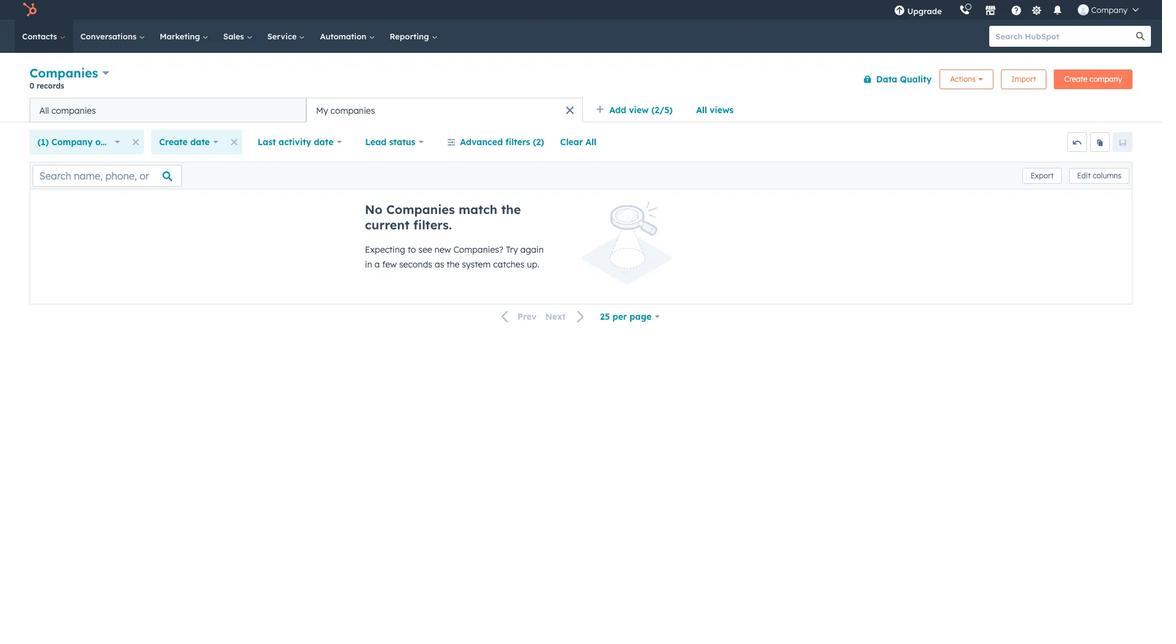 Task type: locate. For each thing, give the bounding box(es) containing it.
1 vertical spatial company
[[51, 137, 93, 148]]

filters
[[506, 137, 530, 148]]

system
[[462, 259, 491, 270]]

0 vertical spatial companies
[[30, 65, 98, 81]]

companies inside no companies match the current filters.
[[386, 202, 455, 217]]

company
[[1092, 5, 1128, 15], [51, 137, 93, 148]]

1 horizontal spatial date
[[314, 137, 334, 148]]

create date button
[[151, 130, 226, 154]]

the inside no companies match the current filters.
[[501, 202, 521, 217]]

companies
[[51, 105, 96, 116], [331, 105, 375, 116]]

0 horizontal spatial companies
[[30, 65, 98, 81]]

create company
[[1065, 74, 1122, 83]]

0 vertical spatial create
[[1065, 74, 1088, 83]]

0 horizontal spatial all
[[39, 105, 49, 116]]

hubspot link
[[15, 2, 46, 17]]

hubspot image
[[22, 2, 37, 17]]

export button
[[1023, 168, 1062, 184]]

reporting link
[[382, 20, 445, 53]]

no companies match the current filters.
[[365, 202, 521, 232]]

1 horizontal spatial companies
[[331, 105, 375, 116]]

(1) company owner
[[38, 137, 122, 148]]

companies inside companies popup button
[[30, 65, 98, 81]]

conversations link
[[73, 20, 152, 53]]

marketing
[[160, 31, 202, 41]]

conversations
[[80, 31, 139, 41]]

sales link
[[216, 20, 260, 53]]

all views link
[[688, 98, 742, 122]]

again
[[521, 244, 544, 255]]

export
[[1031, 171, 1054, 180]]

companies up 'records'
[[30, 65, 98, 81]]

filters.
[[413, 217, 452, 232]]

menu containing company
[[885, 0, 1148, 20]]

lead
[[365, 137, 387, 148]]

all views
[[696, 105, 734, 116]]

new
[[435, 244, 451, 255]]

create date
[[159, 137, 210, 148]]

1 horizontal spatial companies
[[386, 202, 455, 217]]

quality
[[900, 73, 932, 85]]

settings link
[[1029, 3, 1045, 16]]

0 horizontal spatial companies
[[51, 105, 96, 116]]

automation
[[320, 31, 369, 41]]

as
[[435, 259, 444, 270]]

last
[[258, 137, 276, 148]]

0 vertical spatial company
[[1092, 5, 1128, 15]]

records
[[37, 81, 64, 90]]

per
[[613, 311, 627, 322]]

date inside popup button
[[190, 137, 210, 148]]

2 date from the left
[[314, 137, 334, 148]]

(2)
[[533, 137, 544, 148]]

1 vertical spatial the
[[447, 259, 460, 270]]

all inside all views link
[[696, 105, 707, 116]]

company
[[1090, 74, 1122, 83]]

company right jacob simon icon
[[1092, 5, 1128, 15]]

date down all companies button
[[190, 137, 210, 148]]

data quality button
[[856, 67, 933, 91]]

notifications button
[[1047, 0, 1068, 20]]

companies right my
[[331, 105, 375, 116]]

lead status button
[[357, 130, 432, 154]]

menu
[[885, 0, 1148, 20]]

all
[[696, 105, 707, 116], [39, 105, 49, 116], [586, 137, 597, 148]]

1 companies from the left
[[51, 105, 96, 116]]

match
[[459, 202, 498, 217]]

(1)
[[38, 137, 49, 148]]

1 date from the left
[[190, 137, 210, 148]]

all right clear on the top
[[586, 137, 597, 148]]

1 horizontal spatial all
[[586, 137, 597, 148]]

the
[[501, 202, 521, 217], [447, 259, 460, 270]]

last activity date
[[258, 137, 334, 148]]

company right (1)
[[51, 137, 93, 148]]

marketing link
[[152, 20, 216, 53]]

data quality
[[876, 73, 932, 85]]

create
[[1065, 74, 1088, 83], [159, 137, 188, 148]]

company inside popup button
[[1092, 5, 1128, 15]]

0 horizontal spatial the
[[447, 259, 460, 270]]

companies up (1) company owner "popup button" on the left top of page
[[51, 105, 96, 116]]

create for create company
[[1065, 74, 1088, 83]]

1 vertical spatial create
[[159, 137, 188, 148]]

create left the company
[[1065, 74, 1088, 83]]

all left views
[[696, 105, 707, 116]]

my
[[316, 105, 328, 116]]

date right "activity"
[[314, 137, 334, 148]]

0 horizontal spatial date
[[190, 137, 210, 148]]

Search name, phone, or domain search field
[[33, 165, 182, 187]]

0 vertical spatial the
[[501, 202, 521, 217]]

edit
[[1077, 171, 1091, 180]]

see
[[419, 244, 432, 255]]

create inside button
[[1065, 74, 1088, 83]]

create down all companies button
[[159, 137, 188, 148]]

date
[[190, 137, 210, 148], [314, 137, 334, 148]]

1 horizontal spatial company
[[1092, 5, 1128, 15]]

0
[[30, 81, 34, 90]]

1 vertical spatial companies
[[386, 202, 455, 217]]

the right the "match"
[[501, 202, 521, 217]]

companies for all companies
[[51, 105, 96, 116]]

pagination navigation
[[494, 309, 592, 325]]

automation link
[[313, 20, 382, 53]]

0 horizontal spatial create
[[159, 137, 188, 148]]

0 horizontal spatial company
[[51, 137, 93, 148]]

data
[[876, 73, 898, 85]]

2 companies from the left
[[331, 105, 375, 116]]

advanced filters (2)
[[460, 137, 544, 148]]

create inside popup button
[[159, 137, 188, 148]]

1 horizontal spatial create
[[1065, 74, 1088, 83]]

menu item
[[951, 0, 953, 20]]

25 per page
[[600, 311, 652, 322]]

add
[[609, 105, 626, 116]]

a
[[375, 259, 380, 270]]

1 horizontal spatial the
[[501, 202, 521, 217]]

2 horizontal spatial all
[[696, 105, 707, 116]]

all inside all companies button
[[39, 105, 49, 116]]

create for create date
[[159, 137, 188, 148]]

companies up see
[[386, 202, 455, 217]]

companies?
[[454, 244, 504, 255]]

all down 0 records
[[39, 105, 49, 116]]

(1) company owner button
[[30, 130, 128, 154]]

the right 'as'
[[447, 259, 460, 270]]



Task type: vqa. For each thing, say whether or not it's contained in the screenshot.
Deals "dropdown button"
no



Task type: describe. For each thing, give the bounding box(es) containing it.
help image
[[1011, 6, 1022, 17]]

notifications image
[[1052, 6, 1063, 17]]

all inside the clear all button
[[586, 137, 597, 148]]

add view (2/5) button
[[588, 98, 688, 122]]

all for all views
[[696, 105, 707, 116]]

upgrade image
[[894, 6, 905, 17]]

view
[[629, 105, 649, 116]]

expecting
[[365, 244, 405, 255]]

up.
[[527, 259, 539, 270]]

few
[[382, 259, 397, 270]]

actions button
[[940, 69, 994, 89]]

expecting to see new companies? try again in a few seconds as the system catches up.
[[365, 244, 544, 270]]

no
[[365, 202, 383, 217]]

Search HubSpot search field
[[990, 26, 1140, 47]]

in
[[365, 259, 372, 270]]

companies for my companies
[[331, 105, 375, 116]]

clear
[[560, 137, 583, 148]]

add view (2/5)
[[609, 105, 673, 116]]

25 per page button
[[592, 304, 668, 329]]

search image
[[1137, 32, 1145, 41]]

date inside popup button
[[314, 137, 334, 148]]

page
[[630, 311, 652, 322]]

clear all
[[560, 137, 597, 148]]

calling icon button
[[954, 2, 975, 18]]

service
[[267, 31, 299, 41]]

import button
[[1001, 69, 1047, 89]]

help button
[[1006, 0, 1027, 20]]

status
[[389, 137, 416, 148]]

search button
[[1130, 26, 1151, 47]]

service link
[[260, 20, 313, 53]]

catches
[[493, 259, 525, 270]]

0 records
[[30, 81, 64, 90]]

current
[[365, 217, 410, 232]]

next
[[545, 311, 566, 322]]

my companies
[[316, 105, 375, 116]]

the inside expecting to see new companies? try again in a few seconds as the system catches up.
[[447, 259, 460, 270]]

import
[[1012, 74, 1036, 83]]

jacob simon image
[[1078, 4, 1089, 15]]

company button
[[1071, 0, 1146, 20]]

25
[[600, 311, 610, 322]]

prev
[[518, 311, 537, 322]]

activity
[[279, 137, 311, 148]]

sales
[[223, 31, 246, 41]]

calling icon image
[[959, 5, 970, 16]]

all companies
[[39, 105, 96, 116]]

last activity date button
[[250, 130, 350, 154]]

seconds
[[399, 259, 432, 270]]

contacts link
[[15, 20, 73, 53]]

create company button
[[1054, 69, 1133, 89]]

advanced filters (2) button
[[439, 130, 552, 154]]

all companies button
[[30, 98, 306, 122]]

marketplaces button
[[978, 0, 1004, 20]]

owner
[[95, 137, 122, 148]]

to
[[408, 244, 416, 255]]

actions
[[950, 74, 976, 83]]

settings image
[[1032, 5, 1043, 16]]

companies button
[[30, 64, 109, 82]]

next button
[[541, 309, 592, 325]]

try
[[506, 244, 518, 255]]

upgrade
[[908, 6, 942, 16]]

marketplaces image
[[985, 6, 996, 17]]

advanced
[[460, 137, 503, 148]]

views
[[710, 105, 734, 116]]

company inside "popup button"
[[51, 137, 93, 148]]

edit columns
[[1077, 171, 1122, 180]]

clear all button
[[552, 130, 605, 154]]

columns
[[1093, 171, 1122, 180]]

contacts
[[22, 31, 59, 41]]

(2/5)
[[652, 105, 673, 116]]

companies banner
[[30, 63, 1133, 98]]

lead status
[[365, 137, 416, 148]]

reporting
[[390, 31, 431, 41]]

all for all companies
[[39, 105, 49, 116]]

prev button
[[494, 309, 541, 325]]

edit columns button
[[1069, 168, 1130, 184]]



